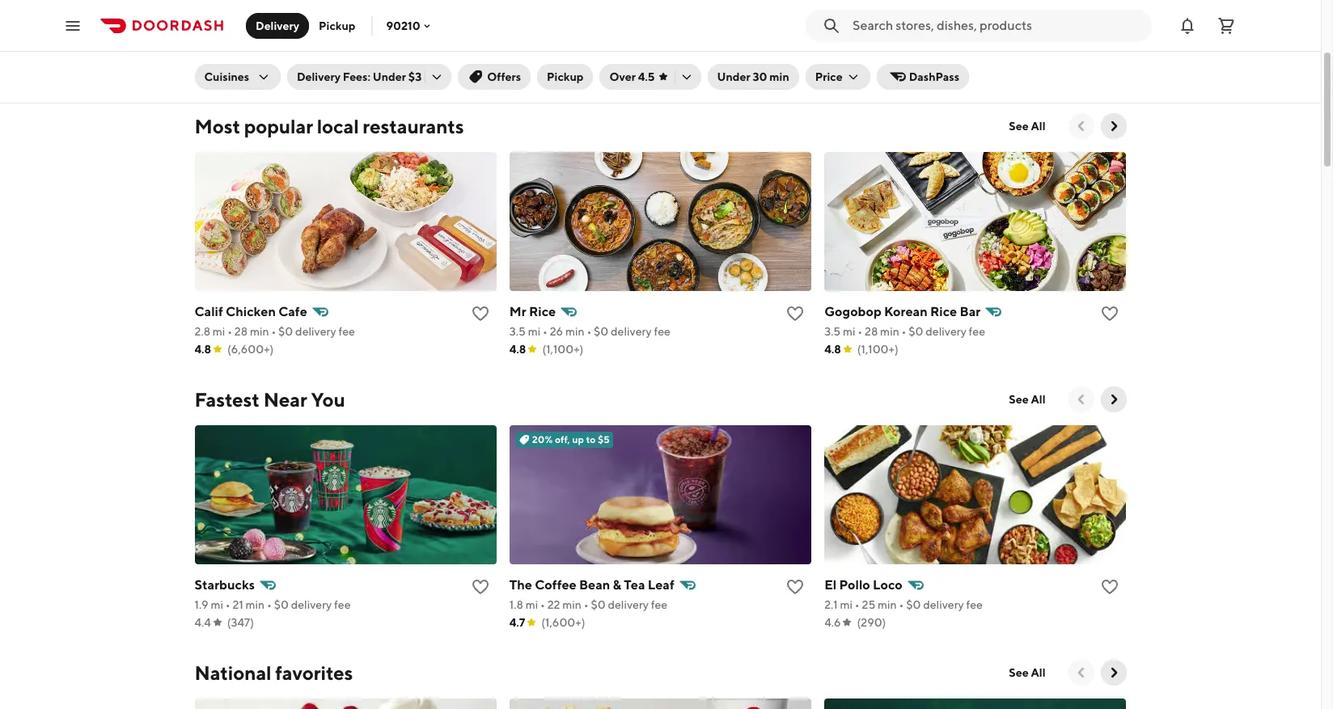 Task type: describe. For each thing, give the bounding box(es) containing it.
under 30 min button
[[708, 64, 799, 90]]

save
[[214, 6, 239, 19]]

over
[[610, 70, 636, 83]]

2.8
[[195, 325, 210, 338]]

gogobop
[[825, 304, 882, 320]]

for
[[291, 23, 306, 36]]

$10
[[270, 6, 289, 19]]

bar
[[960, 304, 981, 320]]

0 items, open order cart image
[[1217, 16, 1236, 35]]

4.5
[[638, 70, 655, 83]]

local
[[317, 115, 359, 138]]

$3
[[408, 70, 422, 83]]

more for the rightmost the learn more button
[[729, 57, 756, 70]]

previous button of carousel image for national favorites
[[1073, 665, 1089, 681]]

40deal,
[[214, 23, 263, 36]]

1.9
[[195, 599, 208, 612]]

min inside under 30 min button
[[770, 70, 789, 83]]

min for korean
[[880, 325, 899, 338]]

delivery for the coffee bean & tea leaf
[[608, 599, 649, 612]]

0 vertical spatial pickup button
[[309, 13, 365, 38]]

28 for chicken
[[234, 325, 248, 338]]

4.8 for calif chicken cafe
[[195, 343, 211, 356]]

under 30 min
[[717, 70, 789, 83]]

most popular local restaurants link
[[195, 113, 464, 139]]

fee for el pollo loco
[[966, 599, 983, 612]]

price
[[815, 70, 843, 83]]

mi for mr rice
[[528, 325, 541, 338]]

click to add this store to your saved list image for loco
[[1101, 578, 1120, 597]]

$15+
[[341, 6, 365, 19]]

3.5 for gogobop korean rice bar
[[825, 325, 841, 338]]

pickup for the topmost pickup button
[[319, 19, 356, 32]]

22
[[547, 599, 560, 612]]

2.1
[[825, 599, 838, 612]]

4.7
[[510, 616, 525, 629]]

delivery fees: under $3
[[297, 70, 422, 83]]

fee for mr rice
[[654, 325, 671, 338]]

over 4.5 button
[[600, 64, 701, 90]]

chicken
[[226, 304, 276, 320]]

25
[[862, 599, 876, 612]]

with
[[368, 6, 390, 19]]

you
[[311, 388, 345, 411]]

national favorites link
[[195, 660, 353, 686]]

fastest near you link
[[195, 387, 345, 413]]

all for you
[[1031, 393, 1046, 406]]

(1,100+) for rice
[[542, 343, 584, 356]]

4.8 for gogobop korean rice bar
[[825, 343, 841, 356]]

2 rice from the left
[[930, 304, 957, 320]]

pickup for the bottommost pickup button
[[547, 70, 584, 83]]

21
[[233, 599, 243, 612]]

valid
[[265, 23, 289, 36]]

dashpass button
[[877, 64, 969, 90]]

tea
[[624, 578, 645, 593]]

national favorites
[[195, 662, 353, 684]]

min for chicken
[[250, 325, 269, 338]]

cuisines
[[204, 70, 249, 83]]

save up to $10 on orders $15+ with code 40deal, valid for 45 days upon signup
[[214, 6, 418, 36]]

loco
[[873, 578, 903, 593]]

3 see all link from the top
[[999, 660, 1055, 686]]

see all link for you
[[999, 387, 1055, 413]]

1 under from the left
[[373, 70, 406, 83]]

1 horizontal spatial up
[[572, 434, 584, 446]]

1 horizontal spatial to
[[586, 434, 596, 446]]

click to add this store to your saved list image for mr rice
[[786, 304, 805, 324]]

learn for the rightmost the learn more button
[[696, 57, 726, 70]]

mi for the coffee bean & tea leaf
[[526, 599, 538, 612]]

26
[[550, 325, 563, 338]]

learn more for the leftmost the learn more button
[[224, 53, 284, 66]]

delivery for el pollo loco
[[923, 599, 964, 612]]

starbucks
[[195, 578, 255, 593]]

calif
[[195, 304, 223, 320]]

most popular local restaurants
[[195, 115, 464, 138]]

mr rice
[[510, 304, 556, 320]]

28 for korean
[[865, 325, 878, 338]]

coffee
[[535, 578, 577, 593]]

next button of carousel image for most popular local restaurants
[[1106, 118, 1122, 134]]

delivery button
[[246, 13, 309, 38]]

fee for the coffee bean & tea leaf
[[651, 599, 668, 612]]

0 horizontal spatial $5
[[598, 434, 610, 446]]

(347)
[[227, 616, 254, 629]]

off,
[[555, 434, 570, 446]]

fastest near you
[[195, 388, 345, 411]]

fastest
[[195, 388, 260, 411]]

(290)
[[857, 616, 886, 629]]

cuisines button
[[195, 64, 281, 90]]

$​0 for the coffee bean & tea leaf
[[591, 599, 606, 612]]

3 see from the top
[[1009, 667, 1029, 680]]

favorites
[[275, 662, 353, 684]]

restaurants
[[363, 115, 464, 138]]

see all for local
[[1009, 120, 1046, 133]]

upon
[[350, 23, 377, 36]]

&
[[613, 578, 621, 593]]

20% off, up to $5
[[532, 434, 610, 446]]

$​0 for gogobop korean rice bar
[[909, 325, 923, 338]]

(1,600+)
[[542, 616, 585, 629]]

delivery for delivery
[[256, 19, 299, 32]]

price button
[[806, 64, 870, 90]]

3.5 for mr rice
[[510, 325, 526, 338]]

cafe
[[278, 304, 307, 320]]

the
[[510, 578, 532, 593]]

delivery for starbucks
[[291, 599, 332, 612]]



Task type: vqa. For each thing, say whether or not it's contained in the screenshot.
$6.49
no



Task type: locate. For each thing, give the bounding box(es) containing it.
90210
[[386, 19, 420, 32]]

next button of carousel image for national favorites
[[1106, 665, 1122, 681]]

3 4.8 from the left
[[825, 343, 841, 356]]

over 4.5
[[610, 70, 655, 83]]

28
[[234, 325, 248, 338], [865, 325, 878, 338]]

mi right "2.1"
[[840, 599, 853, 612]]

pollo
[[839, 578, 870, 593]]

delivery
[[295, 325, 336, 338], [611, 325, 652, 338], [926, 325, 967, 338], [291, 599, 332, 612], [608, 599, 649, 612], [923, 599, 964, 612]]

1 next button of carousel image from the top
[[1106, 118, 1122, 134]]

mi down mr rice
[[528, 325, 541, 338]]

1 vertical spatial previous button of carousel image
[[1073, 665, 1089, 681]]

0 horizontal spatial under
[[373, 70, 406, 83]]

$5 right off,
[[598, 434, 610, 446]]

learn down subtotal
[[696, 57, 726, 70]]

delivery for gogobop korean rice bar
[[926, 325, 967, 338]]

1 vertical spatial delivery
[[297, 70, 341, 83]]

0 vertical spatial previous button of carousel image
[[1073, 118, 1089, 134]]

1 28 from the left
[[234, 325, 248, 338]]

3.5 mi • 26 min • $​0 delivery fee
[[510, 325, 671, 338]]

2 see from the top
[[1009, 393, 1029, 406]]

delivery down cafe
[[295, 325, 336, 338]]

0 horizontal spatial 28
[[234, 325, 248, 338]]

see
[[1009, 120, 1029, 133], [1009, 393, 1029, 406], [1009, 667, 1029, 680]]

delivery right 26
[[611, 325, 652, 338]]

learn more button
[[214, 47, 294, 73], [686, 50, 766, 76]]

0 horizontal spatial learn more
[[224, 53, 284, 66]]

1 horizontal spatial learn more
[[696, 57, 756, 70]]

30
[[753, 70, 767, 83]]

0 vertical spatial up
[[241, 6, 254, 19]]

(1,100+)
[[542, 343, 584, 356], [857, 343, 899, 356]]

1 see all link from the top
[[999, 113, 1055, 139]]

4.8 down gogobop
[[825, 343, 841, 356]]

90210 button
[[386, 19, 433, 32]]

2 28 from the left
[[865, 325, 878, 338]]

delivery down tea
[[608, 599, 649, 612]]

0 vertical spatial see all
[[1009, 120, 1046, 133]]

1 vertical spatial up
[[572, 434, 584, 446]]

$​0 for starbucks
[[274, 599, 289, 612]]

0 horizontal spatial up
[[241, 6, 254, 19]]

mi
[[213, 325, 225, 338], [528, 325, 541, 338], [843, 325, 856, 338], [211, 599, 223, 612], [526, 599, 538, 612], [840, 599, 853, 612]]

1 4.8 from the left
[[195, 343, 211, 356]]

bean
[[579, 578, 610, 593]]

45
[[308, 23, 322, 36]]

1 horizontal spatial pickup
[[547, 70, 584, 83]]

learn more button down subtotal
[[686, 50, 766, 76]]

learn more button down 40deal,
[[214, 47, 294, 73]]

more down valid
[[256, 53, 284, 66]]

2 vertical spatial see all
[[1009, 667, 1046, 680]]

1 vertical spatial next button of carousel image
[[1106, 665, 1122, 681]]

min right 30
[[770, 70, 789, 83]]

click to add this store to your saved list image for bean
[[786, 578, 805, 597]]

$​0 for el pollo loco
[[906, 599, 921, 612]]

2 see all link from the top
[[999, 387, 1055, 413]]

3 all from the top
[[1031, 667, 1046, 680]]

4.4
[[195, 616, 211, 629]]

2 all from the top
[[1031, 393, 1046, 406]]

1 horizontal spatial 4.8
[[510, 343, 526, 356]]

1 vertical spatial see all link
[[999, 387, 1055, 413]]

0 horizontal spatial rice
[[529, 304, 556, 320]]

$5 left subtotal
[[686, 26, 700, 39]]

1 horizontal spatial more
[[729, 57, 756, 70]]

rice
[[529, 304, 556, 320], [930, 304, 957, 320]]

all for local
[[1031, 120, 1046, 133]]

click to add this store to your saved list image
[[471, 304, 490, 324], [471, 578, 490, 597], [786, 578, 805, 597], [1101, 578, 1120, 597]]

previous button of carousel image
[[1073, 118, 1089, 134], [1073, 665, 1089, 681]]

min up "(6,600+)"
[[250, 325, 269, 338]]

2.8 mi • 28 min • $​0 delivery fee
[[195, 325, 355, 338]]

2 3.5 from the left
[[825, 325, 841, 338]]

0 horizontal spatial learn
[[224, 53, 254, 66]]

$​0 down "bean"
[[591, 599, 606, 612]]

mi right 1.8
[[526, 599, 538, 612]]

$5
[[686, 26, 700, 39], [598, 434, 610, 446]]

pickup
[[319, 19, 356, 32], [547, 70, 584, 83]]

2 vertical spatial all
[[1031, 667, 1046, 680]]

rice left bar
[[930, 304, 957, 320]]

dashpass
[[909, 70, 960, 83]]

learn for the leftmost the learn more button
[[224, 53, 254, 66]]

offers
[[487, 70, 521, 83]]

1 3.5 from the left
[[510, 325, 526, 338]]

fee
[[339, 325, 355, 338], [654, 325, 671, 338], [969, 325, 985, 338], [334, 599, 351, 612], [651, 599, 668, 612], [966, 599, 983, 612]]

all
[[1031, 120, 1046, 133], [1031, 393, 1046, 406], [1031, 667, 1046, 680]]

the coffee bean & tea leaf
[[510, 578, 675, 593]]

$​0 for calif chicken cafe
[[278, 325, 293, 338]]

delivery right 25
[[923, 599, 964, 612]]

up up 40deal,
[[241, 6, 254, 19]]

$​0 down korean
[[909, 325, 923, 338]]

1 horizontal spatial under
[[717, 70, 750, 83]]

see for local
[[1009, 120, 1029, 133]]

0 horizontal spatial 4.8
[[195, 343, 211, 356]]

4.6
[[825, 616, 841, 629]]

learn
[[224, 53, 254, 66], [696, 57, 726, 70]]

popular
[[244, 115, 313, 138]]

min for coffee
[[562, 599, 582, 612]]

mi for gogobop korean rice bar
[[843, 325, 856, 338]]

0 horizontal spatial to
[[257, 6, 267, 19]]

0 horizontal spatial learn more button
[[214, 47, 294, 73]]

20%
[[532, 434, 553, 446]]

1 all from the top
[[1031, 120, 1046, 133]]

1 horizontal spatial learn
[[696, 57, 726, 70]]

learn more
[[224, 53, 284, 66], [696, 57, 756, 70]]

1 vertical spatial all
[[1031, 393, 1046, 406]]

1 horizontal spatial (1,100+)
[[857, 343, 899, 356]]

under inside button
[[717, 70, 750, 83]]

click to add this store to your saved list image for gogobop korean rice bar
[[1101, 304, 1120, 324]]

2 horizontal spatial 4.8
[[825, 343, 841, 356]]

4.8 down 2.8
[[195, 343, 211, 356]]

mr
[[510, 304, 526, 320]]

min for rice
[[565, 325, 585, 338]]

1 horizontal spatial click to add this store to your saved list image
[[1101, 304, 1120, 324]]

0 vertical spatial see
[[1009, 120, 1029, 133]]

2 previous button of carousel image from the top
[[1073, 665, 1089, 681]]

min right 22
[[562, 599, 582, 612]]

1 click to add this store to your saved list image from the left
[[786, 304, 805, 324]]

(6,600+)
[[227, 343, 274, 356]]

2.1 mi • 25 min • $​0 delivery fee
[[825, 599, 983, 612]]

see for you
[[1009, 393, 1029, 406]]

2 see all from the top
[[1009, 393, 1046, 406]]

$​0 right 25
[[906, 599, 921, 612]]

1.9 mi • 21 min • $​0 delivery fee
[[195, 599, 351, 612]]

28 down gogobop
[[865, 325, 878, 338]]

click to add this store to your saved list image for cafe
[[471, 304, 490, 324]]

1 vertical spatial to
[[586, 434, 596, 446]]

delivery for calif chicken cafe
[[295, 325, 336, 338]]

3.5 mi • 28 min • $​0 delivery fee
[[825, 325, 985, 338]]

previous button of carousel image for most popular local restaurants
[[1073, 118, 1089, 134]]

0 horizontal spatial 3.5
[[510, 325, 526, 338]]

national
[[195, 662, 271, 684]]

minimum
[[747, 26, 795, 39]]

under left $3
[[373, 70, 406, 83]]

gogobop korean rice bar
[[825, 304, 981, 320]]

under
[[373, 70, 406, 83], [717, 70, 750, 83]]

0 vertical spatial $5
[[686, 26, 700, 39]]

3.5 down the mr at the top
[[510, 325, 526, 338]]

1 horizontal spatial 3.5
[[825, 325, 841, 338]]

1 (1,100+) from the left
[[542, 343, 584, 356]]

(1,100+) down 26
[[542, 343, 584, 356]]

click to add this store to your saved list image
[[786, 304, 805, 324], [1101, 304, 1120, 324]]

fees:
[[343, 70, 371, 83]]

$​0 right 26
[[594, 325, 609, 338]]

fee for gogobop korean rice bar
[[969, 325, 985, 338]]

offers button
[[458, 64, 531, 90]]

learn more up the under 30 min
[[696, 57, 756, 70]]

0 vertical spatial see all link
[[999, 113, 1055, 139]]

more for the leftmost the learn more button
[[256, 53, 284, 66]]

korean
[[884, 304, 928, 320]]

mi right 2.8
[[213, 325, 225, 338]]

0 horizontal spatial click to add this store to your saved list image
[[786, 304, 805, 324]]

0 vertical spatial pickup
[[319, 19, 356, 32]]

$​0 for mr rice
[[594, 325, 609, 338]]

1 rice from the left
[[529, 304, 556, 320]]

mi down gogobop
[[843, 325, 856, 338]]

learn more up cuisines
[[224, 53, 284, 66]]

orders
[[306, 6, 339, 19]]

to left the $10
[[257, 6, 267, 19]]

signup
[[379, 23, 413, 36]]

to inside save up to $10 on orders $15+ with code 40deal, valid for 45 days upon signup
[[257, 6, 267, 19]]

rice up 26
[[529, 304, 556, 320]]

$​0 down cafe
[[278, 325, 293, 338]]

pickup button
[[309, 13, 365, 38], [537, 64, 593, 90]]

open menu image
[[63, 16, 83, 35]]

0 vertical spatial all
[[1031, 120, 1046, 133]]

2 under from the left
[[717, 70, 750, 83]]

1.8 mi • 22 min • $​0 delivery fee
[[510, 599, 668, 612]]

days
[[324, 23, 348, 36]]

near
[[263, 388, 307, 411]]

mi for calif chicken cafe
[[213, 325, 225, 338]]

2 (1,100+) from the left
[[857, 343, 899, 356]]

min right 25
[[878, 599, 897, 612]]

previous button of carousel image
[[1073, 392, 1089, 408]]

0 vertical spatial next button of carousel image
[[1106, 118, 1122, 134]]

$5 subtotal minimum required.
[[686, 26, 844, 39]]

up right off,
[[572, 434, 584, 446]]

required.
[[797, 26, 844, 39]]

1 horizontal spatial pickup button
[[537, 64, 593, 90]]

1 vertical spatial pickup button
[[537, 64, 593, 90]]

1 vertical spatial see
[[1009, 393, 1029, 406]]

•
[[227, 325, 232, 338], [271, 325, 276, 338], [543, 325, 548, 338], [587, 325, 592, 338], [858, 325, 863, 338], [902, 325, 906, 338], [226, 599, 230, 612], [267, 599, 272, 612], [540, 599, 545, 612], [584, 599, 589, 612], [855, 599, 860, 612], [899, 599, 904, 612]]

0 horizontal spatial pickup
[[319, 19, 356, 32]]

4.8 down the mr at the top
[[510, 343, 526, 356]]

see all for you
[[1009, 393, 1046, 406]]

delivery up favorites
[[291, 599, 332, 612]]

(1,100+) down 3.5 mi • 28 min • $​0 delivery fee
[[857, 343, 899, 356]]

1 see from the top
[[1009, 120, 1029, 133]]

1 horizontal spatial $5
[[686, 26, 700, 39]]

Store search: begin typing to search for stores available on DoorDash text field
[[853, 17, 1142, 34]]

el
[[825, 578, 837, 593]]

learn up cuisines
[[224, 53, 254, 66]]

1.8
[[510, 599, 523, 612]]

more
[[256, 53, 284, 66], [729, 57, 756, 70]]

el pollo loco
[[825, 578, 903, 593]]

1 horizontal spatial learn more button
[[686, 50, 766, 76]]

delivery down bar
[[926, 325, 967, 338]]

1 vertical spatial see all
[[1009, 393, 1046, 406]]

min right 21
[[246, 599, 265, 612]]

delivery for mr rice
[[611, 325, 652, 338]]

$​0
[[278, 325, 293, 338], [594, 325, 609, 338], [909, 325, 923, 338], [274, 599, 289, 612], [591, 599, 606, 612], [906, 599, 921, 612]]

min for pollo
[[878, 599, 897, 612]]

next button of carousel image
[[1106, 118, 1122, 134], [1106, 665, 1122, 681]]

on
[[291, 6, 304, 19]]

1 see all from the top
[[1009, 120, 1046, 133]]

0 horizontal spatial (1,100+)
[[542, 343, 584, 356]]

0 horizontal spatial pickup button
[[309, 13, 365, 38]]

see all link for local
[[999, 113, 1055, 139]]

2 4.8 from the left
[[510, 343, 526, 356]]

leaf
[[648, 578, 675, 593]]

1 vertical spatial pickup
[[547, 70, 584, 83]]

3.5 down gogobop
[[825, 325, 841, 338]]

subtotal
[[703, 26, 745, 39]]

1 horizontal spatial 28
[[865, 325, 878, 338]]

more up the under 30 min
[[729, 57, 756, 70]]

0 vertical spatial to
[[257, 6, 267, 19]]

0 horizontal spatial more
[[256, 53, 284, 66]]

see all link
[[999, 113, 1055, 139], [999, 387, 1055, 413], [999, 660, 1055, 686]]

fee for starbucks
[[334, 599, 351, 612]]

4.8 for mr rice
[[510, 343, 526, 356]]

next button of carousel image
[[1106, 392, 1122, 408]]

mi for el pollo loco
[[840, 599, 853, 612]]

$​0 right 21
[[274, 599, 289, 612]]

1 previous button of carousel image from the top
[[1073, 118, 1089, 134]]

delivery
[[256, 19, 299, 32], [297, 70, 341, 83]]

min right 26
[[565, 325, 585, 338]]

(1,100+) for korean
[[857, 343, 899, 356]]

under left 30
[[717, 70, 750, 83]]

learn more for the rightmost the learn more button
[[696, 57, 756, 70]]

up inside save up to $10 on orders $15+ with code 40deal, valid for 45 days upon signup
[[241, 6, 254, 19]]

to right off,
[[586, 434, 596, 446]]

1 vertical spatial $5
[[598, 434, 610, 446]]

min down gogobop korean rice bar
[[880, 325, 899, 338]]

notification bell image
[[1178, 16, 1197, 35]]

mi right "1.9"
[[211, 599, 223, 612]]

fee for calif chicken cafe
[[339, 325, 355, 338]]

2 click to add this store to your saved list image from the left
[[1101, 304, 1120, 324]]

mi for starbucks
[[211, 599, 223, 612]]

2 vertical spatial see
[[1009, 667, 1029, 680]]

28 up "(6,600+)"
[[234, 325, 248, 338]]

most
[[195, 115, 240, 138]]

2 vertical spatial see all link
[[999, 660, 1055, 686]]

code
[[392, 6, 418, 19]]

delivery inside button
[[256, 19, 299, 32]]

0 vertical spatial delivery
[[256, 19, 299, 32]]

calif chicken cafe
[[195, 304, 307, 320]]

3 see all from the top
[[1009, 667, 1046, 680]]

delivery for delivery fees: under $3
[[297, 70, 341, 83]]

1 horizontal spatial rice
[[930, 304, 957, 320]]

2 next button of carousel image from the top
[[1106, 665, 1122, 681]]



